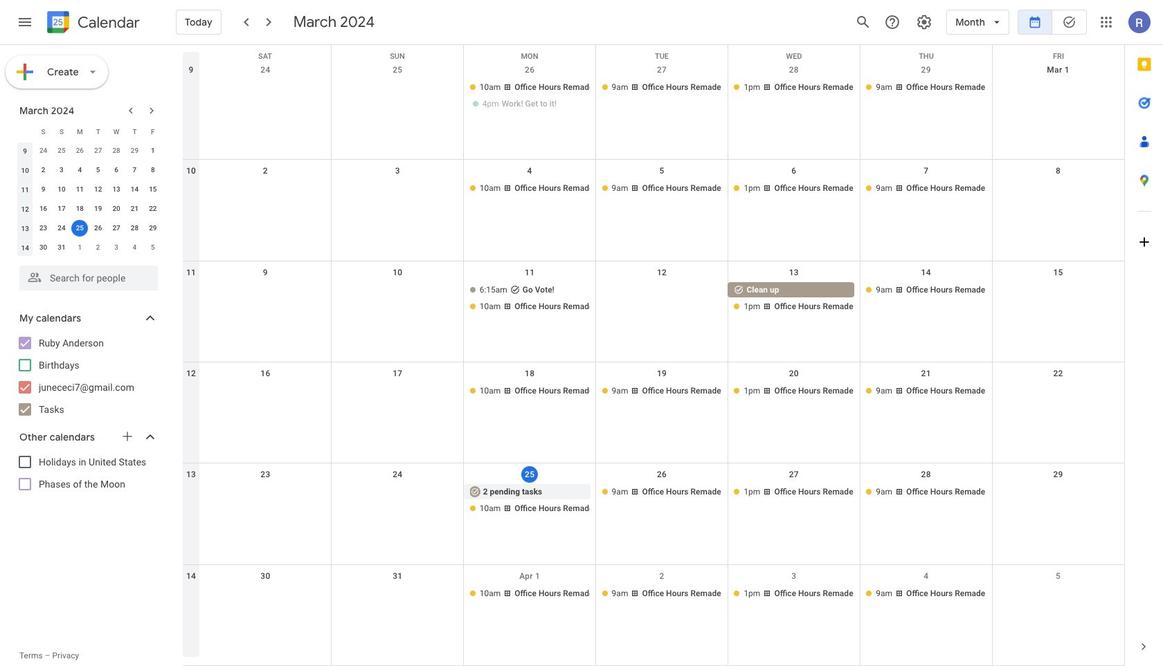 Task type: describe. For each thing, give the bounding box(es) containing it.
16 element
[[35, 201, 52, 217]]

24 element
[[53, 220, 70, 237]]

calendar element
[[44, 8, 140, 39]]

1 element
[[145, 143, 161, 159]]

4 element
[[72, 162, 88, 179]]

march 2024 grid
[[13, 122, 162, 258]]

settings menu image
[[916, 14, 933, 30]]

my calendars list
[[3, 332, 172, 421]]

18 element
[[72, 201, 88, 217]]

april 1 element
[[72, 240, 88, 256]]

20 element
[[108, 201, 125, 217]]

cell inside march 2024 grid
[[71, 219, 89, 238]]

29 element
[[145, 220, 161, 237]]

april 4 element
[[126, 240, 143, 256]]

Search for people text field
[[28, 266, 150, 291]]

26 element
[[90, 220, 106, 237]]

april 5 element
[[145, 240, 161, 256]]

april 2 element
[[90, 240, 106, 256]]

10 element
[[53, 181, 70, 198]]

2 element
[[35, 162, 52, 179]]

30 element
[[35, 240, 52, 256]]

february 26 element
[[72, 143, 88, 159]]

7 element
[[126, 162, 143, 179]]

19 element
[[90, 201, 106, 217]]

25, today element
[[72, 220, 88, 237]]

february 25 element
[[53, 143, 70, 159]]

3 element
[[53, 162, 70, 179]]

23 element
[[35, 220, 52, 237]]



Task type: vqa. For each thing, say whether or not it's contained in the screenshot.
Learn more about sharing your calendar with someone
no



Task type: locate. For each thing, give the bounding box(es) containing it.
row group inside march 2024 grid
[[16, 141, 162, 258]]

21 element
[[126, 201, 143, 217]]

28 element
[[126, 220, 143, 237]]

6 element
[[108, 162, 125, 179]]

cell
[[199, 80, 332, 113], [332, 80, 464, 113], [464, 80, 596, 113], [992, 80, 1125, 113], [199, 181, 332, 198], [332, 181, 464, 198], [992, 181, 1125, 198], [71, 219, 89, 238], [199, 282, 332, 316], [332, 282, 464, 316], [464, 282, 596, 316], [596, 282, 728, 316], [728, 282, 860, 316], [992, 282, 1125, 316], [199, 384, 332, 400], [332, 384, 464, 400], [992, 384, 1125, 400], [199, 485, 332, 518], [332, 485, 464, 518], [464, 485, 596, 518], [992, 485, 1125, 518], [199, 586, 332, 603], [332, 586, 464, 603], [992, 586, 1125, 603]]

12 element
[[90, 181, 106, 198]]

None search field
[[0, 260, 172, 291]]

tab list
[[1125, 45, 1163, 628]]

31 element
[[53, 240, 70, 256]]

27 element
[[108, 220, 125, 237]]

15 element
[[145, 181, 161, 198]]

add other calendars image
[[120, 430, 134, 444]]

february 28 element
[[108, 143, 125, 159]]

5 element
[[90, 162, 106, 179]]

22 element
[[145, 201, 161, 217]]

8 element
[[145, 162, 161, 179]]

14 element
[[126, 181, 143, 198]]

9 element
[[35, 181, 52, 198]]

february 29 element
[[126, 143, 143, 159]]

13 element
[[108, 181, 125, 198]]

april 3 element
[[108, 240, 125, 256]]

row group
[[16, 141, 162, 258]]

heading inside calendar element
[[75, 14, 140, 31]]

row
[[183, 45, 1124, 66], [183, 59, 1125, 160], [16, 122, 162, 141], [16, 141, 162, 161], [183, 160, 1125, 261], [16, 161, 162, 180], [16, 180, 162, 199], [16, 199, 162, 219], [16, 219, 162, 238], [16, 238, 162, 258], [183, 261, 1125, 363], [183, 363, 1125, 464], [183, 464, 1125, 565], [183, 565, 1125, 667]]

grid
[[183, 45, 1125, 667]]

column header inside march 2024 grid
[[16, 122, 34, 141]]

11 element
[[72, 181, 88, 198]]

heading
[[75, 14, 140, 31]]

17 element
[[53, 201, 70, 217]]

february 27 element
[[90, 143, 106, 159]]

main drawer image
[[17, 14, 33, 30]]

february 24 element
[[35, 143, 52, 159]]

other calendars list
[[3, 451, 172, 496]]

column header
[[16, 122, 34, 141]]



